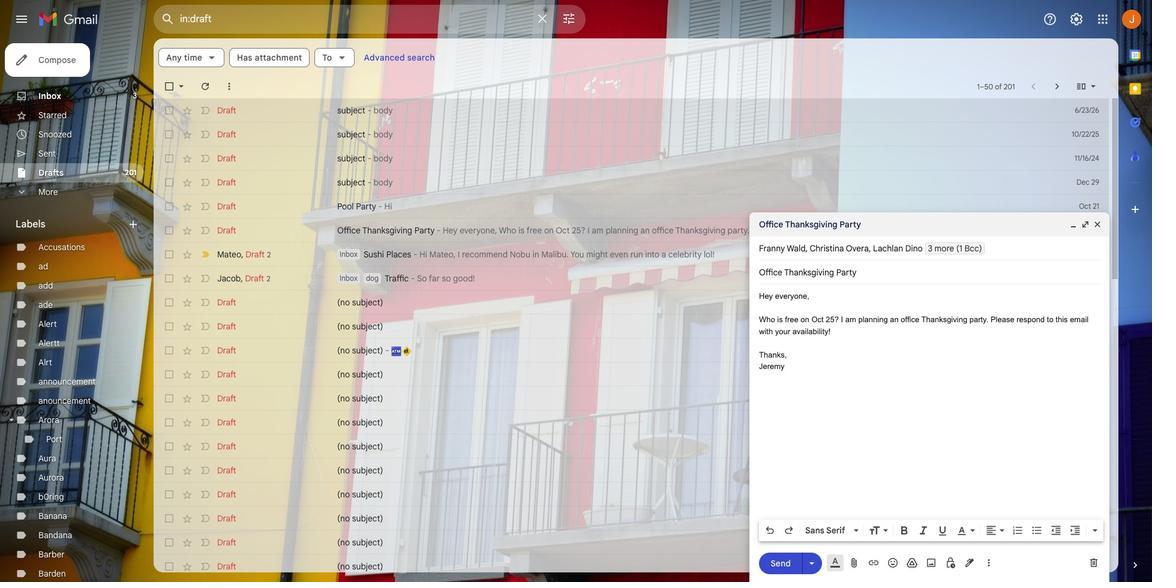 Task type: describe. For each thing, give the bounding box(es) containing it.
3 inside the "office thanksgiving party" dialog
[[928, 243, 933, 254]]

advanced search
[[364, 52, 435, 63]]

3 sep from the top
[[1078, 562, 1091, 571]]

dog
[[366, 274, 379, 283]]

compose
[[38, 55, 76, 65]]

subject) for 2nd (no subject) link from the bottom of the page
[[352, 537, 383, 548]]

send
[[771, 558, 791, 569]]

2 vertical spatial inbox
[[340, 274, 358, 283]]

oct inside who is free on oct 25? i am planning an office thanksgiving party. please respond to this email with your availability!
[[812, 315, 824, 324]]

10 (no subject) link from the top
[[337, 537, 1043, 549]]

discard draft ‪(⌘⇧d)‬ image
[[1088, 557, 1100, 569]]

mateo , draft 2
[[217, 249, 271, 260]]

aurora
[[38, 472, 64, 483]]

, left christina on the top of the page
[[806, 243, 808, 254]]

who inside "row"
[[499, 225, 516, 236]]

Search mail text field
[[180, 13, 528, 25]]

(no for 2nd (no subject) link from the bottom of the page
[[337, 537, 350, 548]]

alrt link
[[38, 357, 52, 368]]

hey everyone,
[[759, 292, 812, 301]]

thanksgiving up wald
[[785, 219, 838, 230]]

more image
[[223, 80, 235, 92]]

oct up malibu.
[[556, 225, 570, 236]]

29
[[1092, 178, 1099, 187]]

15 row from the top
[[154, 434, 1109, 458]]

starred
[[38, 110, 67, 121]]

serif
[[826, 525, 845, 536]]

insert photo image
[[925, 557, 937, 569]]

cell for 4th "row" from the bottom of the page
[[1066, 489, 1109, 501]]

17 row from the top
[[154, 482, 1109, 507]]

(no subject) for fourth (no subject) link from the top
[[337, 393, 383, 404]]

row containing mateo
[[154, 242, 1109, 266]]

11 (no subject) link from the top
[[337, 561, 1043, 573]]

indent more ‪(⌘])‬ image
[[1069, 525, 1081, 537]]

any time
[[166, 52, 202, 63]]

(no subject) for 2nd (no subject) link from the bottom of the page
[[337, 537, 383, 548]]

christina
[[810, 243, 844, 254]]

attach files image
[[849, 557, 861, 569]]

dec
[[1077, 178, 1090, 187]]

your inside who is free on oct 25? i am planning an office thanksgiving party. please respond to this email with your availability!
[[775, 327, 790, 336]]

7 (no subject) link from the top
[[337, 464, 1043, 476]]

franny
[[759, 243, 785, 254]]

more
[[935, 243, 954, 254]]

3 sep 14 from the top
[[1078, 562, 1099, 571]]

0 vertical spatial party.
[[728, 225, 750, 236]]

19 row from the top
[[154, 531, 1109, 555]]

is inside "row"
[[519, 225, 525, 236]]

0 vertical spatial office
[[652, 225, 674, 236]]

a
[[662, 249, 666, 260]]

more formatting options image
[[1089, 525, 1101, 537]]

11/16/24
[[1075, 154, 1099, 163]]

ade link
[[38, 299, 53, 310]]

overa
[[846, 243, 869, 254]]

more button
[[0, 182, 144, 202]]

subject) for 5th (no subject) link from the bottom
[[352, 465, 383, 476]]

aurora link
[[38, 472, 64, 483]]

office for office thanksgiving party
[[759, 219, 783, 230]]

21
[[1093, 202, 1099, 211]]

4 (no subject) link from the top
[[337, 392, 1043, 404]]

availability! inside who is free on oct 25? i am planning an office thanksgiving party. please respond to this email with your availability!
[[793, 327, 831, 336]]

barden link
[[38, 568, 66, 579]]

this inside "row"
[[823, 225, 837, 236]]

announcement
[[38, 376, 96, 387]]

older image
[[1051, 80, 1063, 92]]

Message Body text field
[[759, 290, 1100, 516]]

everyone, inside "row"
[[460, 225, 497, 236]]

cell for ninth "row" from the bottom
[[1066, 368, 1109, 380]]

(no subject) for fifth (no subject) link from the top
[[337, 417, 383, 428]]

subject) for first (no subject) link from the top
[[352, 297, 383, 308]]

1 horizontal spatial hi
[[420, 249, 427, 260]]

wed, oct 4, 2023, 9:58 am element
[[1081, 248, 1099, 260]]

drafts link
[[38, 167, 64, 178]]

labels navigation
[[0, 38, 154, 582]]

2 for jacob
[[267, 274, 270, 283]]

planning inside who is free on oct 25? i am planning an office thanksgiving party. please respond to this email with your availability!
[[858, 315, 888, 324]]

11 row from the top
[[154, 338, 1109, 362]]

accusations link
[[38, 242, 85, 253]]

50
[[984, 82, 993, 91]]

0 vertical spatial 25?
[[572, 225, 586, 236]]

add
[[38, 280, 53, 291]]

clear search image
[[531, 7, 555, 31]]

(no for 6th (no subject) link from the bottom
[[337, 441, 350, 452]]

add link
[[38, 280, 53, 291]]

sep 14 for 9th (no subject) link from the top of the page
[[1078, 514, 1099, 523]]

malibu.
[[541, 249, 569, 260]]

draft for 14th "row"
[[217, 417, 236, 428]]

anouncement
[[38, 395, 91, 406]]

has
[[237, 52, 252, 63]]

(no subject) for 9th (no subject) link from the top of the page
[[337, 513, 383, 524]]

insert signature image
[[964, 557, 976, 569]]

draft for 11th "row" from the bottom
[[217, 321, 236, 332]]

am inside who is free on oct 25? i am planning an office thanksgiving party. please respond to this email with your availability!
[[845, 315, 856, 324]]

banana link
[[38, 511, 67, 522]]

hey inside "row"
[[443, 225, 458, 236]]

numbered list ‪(⌘⇧7)‬ image
[[1012, 525, 1024, 537]]

thanks, inside "row"
[[942, 225, 972, 236]]

toggle split pane mode image
[[1075, 80, 1087, 92]]

formatting options toolbar
[[759, 520, 1104, 541]]

draft for ninth "row" from the top of the page
[[217, 297, 236, 308]]

of
[[995, 82, 1002, 91]]

indent less ‪(⌘[)‬ image
[[1050, 525, 1062, 537]]

mateo
[[217, 249, 241, 260]]

13 row from the top
[[154, 386, 1109, 410]]

jeremy inside thanks, jeremy
[[759, 362, 785, 371]]

2 row from the top
[[154, 122, 1109, 146]]

lachlan
[[873, 243, 903, 254]]

celebrity
[[668, 249, 702, 260]]

aura link
[[38, 453, 56, 464]]

subject - body for 10/22/25
[[337, 129, 393, 140]]

main content containing any time
[[154, 38, 1119, 582]]

gmail image
[[38, 7, 104, 31]]

party for office thanksgiving party - hey everyone, who is free on oct 25? i am planning an office thanksgiving party. please respond to this email with your availability! thanks, jeremy
[[414, 225, 435, 236]]

thanksgiving up places on the top of page
[[362, 225, 412, 236]]

0 vertical spatial an
[[641, 225, 650, 236]]

18 row from the top
[[154, 507, 1109, 531]]

(no for fifth (no subject) link from the top
[[337, 417, 350, 428]]

email inside who is free on oct 25? i am planning an office thanksgiving party. please respond to this email with your availability!
[[1070, 315, 1089, 324]]

9 (no subject) link from the top
[[337, 513, 1043, 525]]

thanks, jeremy
[[759, 350, 787, 371]]

, down mateo , draft 2 at left top
[[241, 273, 243, 284]]

0 vertical spatial free
[[527, 225, 542, 236]]

b0ring link
[[38, 492, 64, 502]]

anouncement link
[[38, 395, 91, 406]]

sans
[[805, 525, 825, 536]]

refresh image
[[199, 80, 211, 92]]

dec 29
[[1077, 178, 1099, 187]]

1 50 of 201
[[977, 82, 1015, 91]]

so
[[417, 273, 427, 284]]

cell for fifth "row" from the bottom of the page
[[1066, 464, 1109, 476]]

barden
[[38, 568, 66, 579]]

banana
[[38, 511, 67, 522]]

inbox link
[[38, 91, 61, 101]]

3 (no from the top
[[337, 345, 350, 356]]

more send options image
[[806, 557, 818, 569]]

16 row from the top
[[154, 458, 1109, 482]]

Subject field
[[759, 266, 1100, 278]]

port link
[[46, 434, 62, 445]]

(no for 9th (no subject) link from the top of the page
[[337, 513, 350, 524]]

to button
[[315, 48, 354, 67]]

far
[[429, 273, 440, 284]]

pool
[[337, 201, 354, 212]]

bandana link
[[38, 530, 72, 541]]

to
[[322, 52, 332, 63]]

ade
[[38, 299, 53, 310]]

on inside "row"
[[544, 225, 554, 236]]

availability! inside "row"
[[898, 225, 940, 236]]

2 (no subject) link from the top
[[337, 320, 1043, 332]]

draft for 18th "row" from the bottom
[[217, 153, 236, 164]]

advanced
[[364, 52, 405, 63]]

places
[[386, 249, 411, 260]]

body for dec 29
[[374, 177, 393, 188]]

, left the "lachlan"
[[869, 243, 871, 254]]

draft for 20th "row" from the bottom of the page
[[217, 105, 236, 116]]

ad link
[[38, 261, 48, 272]]

0 vertical spatial hi
[[384, 201, 392, 212]]

so
[[442, 273, 451, 284]]

inbox inside inbox sushi places - hi mateo, i recommend nobu in malibu. you might even run into a celebrity lol!
[[340, 250, 358, 259]]

bandana
[[38, 530, 72, 541]]

draft for 13th "row"
[[217, 393, 236, 404]]

office for office thanksgiving party - hey everyone, who is free on oct 25? i am planning an office thanksgiving party. please respond to this email with your availability! thanks, jeremy
[[337, 225, 361, 236]]

9 row from the top
[[154, 290, 1109, 314]]

3 subject) from the top
[[352, 345, 383, 356]]

sep 14 for 2nd (no subject) link from the bottom of the page
[[1078, 538, 1099, 547]]

subject - body for dec 29
[[337, 177, 393, 188]]

draft for fifth "row" from the bottom of the page
[[217, 465, 236, 476]]

cell for 14th "row"
[[1066, 416, 1109, 428]]

office thanksgiving party dialog
[[750, 212, 1110, 582]]

who is free on oct 25? i am planning an office thanksgiving party. please respond to this email with your availability!
[[759, 315, 1089, 336]]

insert files using drive image
[[906, 557, 918, 569]]

bcc)
[[965, 243, 982, 254]]

(1
[[956, 243, 963, 254]]

i for lol!
[[458, 249, 460, 260]]

🏧 image
[[391, 346, 401, 356]]

announcement link
[[38, 376, 96, 387]]

bold ‪(⌘b)‬ image
[[898, 525, 910, 537]]

subject for 6/23/26
[[337, 105, 365, 116]]

14 for 18th "row"
[[1093, 514, 1099, 523]]

oct left 21
[[1079, 202, 1091, 211]]

5 row from the top
[[154, 194, 1109, 218]]

oct 21
[[1079, 202, 1099, 211]]

subject) for third (no subject) link from the top of the page
[[352, 369, 383, 380]]

sans serif option
[[803, 525, 852, 537]]

snoozed link
[[38, 129, 72, 140]]

franny wald , christina overa , lachlan dino 3 more (1 bcc)
[[759, 243, 982, 254]]

this inside who is free on oct 25? i am planning an office thanksgiving party. please respond to this email with your availability!
[[1056, 315, 1068, 324]]

might
[[586, 249, 608, 260]]

draft for 18th "row"
[[217, 513, 236, 524]]

good!
[[453, 273, 475, 284]]

0 horizontal spatial am
[[592, 225, 604, 236]]

draft for fifth "row" from the top of the page
[[217, 201, 236, 212]]

office thanksgiving party - hey everyone, who is free on oct 25? i am planning an office thanksgiving party. please respond to this email with your availability! thanks, jeremy
[[337, 225, 1001, 236]]

support image
[[1043, 12, 1057, 26]]

(no subject) for 5th (no subject) link from the bottom
[[337, 465, 383, 476]]

sans serif
[[805, 525, 845, 536]]

8 (no subject) link from the top
[[337, 489, 1043, 501]]

aura
[[38, 453, 56, 464]]



Task type: vqa. For each thing, say whether or not it's contained in the screenshot.
MAIN CONTENT containing Any time
yes



Task type: locate. For each thing, give the bounding box(es) containing it.
planning inside "row"
[[606, 225, 638, 236]]

with up franny wald , christina overa , lachlan dino 3 more (1 bcc)
[[861, 225, 877, 236]]

(no subject) for 6th (no subject) link from the bottom
[[337, 441, 383, 452]]

draft for 19th "row" from the bottom
[[217, 129, 236, 140]]

1 horizontal spatial your
[[879, 225, 896, 236]]

cell for 13th "row"
[[1066, 392, 1109, 404]]

hey up mateo,
[[443, 225, 458, 236]]

1 vertical spatial am
[[845, 315, 856, 324]]

main content
[[154, 38, 1119, 582]]

9 subject) from the top
[[352, 489, 383, 500]]

alert
[[38, 319, 57, 329]]

0 horizontal spatial with
[[759, 327, 773, 336]]

office inside "row"
[[337, 225, 361, 236]]

nobu
[[510, 249, 530, 260]]

10 row from the top
[[154, 314, 1109, 338]]

availability!
[[898, 225, 940, 236], [793, 327, 831, 336]]

body for 11/16/24
[[374, 153, 393, 164]]

2:45 pm
[[1074, 226, 1099, 235]]

2 (no subject) from the top
[[337, 321, 383, 332]]

1 horizontal spatial an
[[890, 315, 899, 324]]

please inside "row"
[[752, 225, 777, 236]]

0 vertical spatial is
[[519, 225, 525, 236]]

arora
[[38, 415, 59, 425]]

3 (no subject) link from the top
[[337, 368, 1043, 380]]

free up in
[[527, 225, 542, 236]]

respond inside who is free on oct 25? i am planning an office thanksgiving party. please respond to this email with your availability!
[[1017, 315, 1045, 324]]

0 vertical spatial to
[[813, 225, 821, 236]]

i inside who is free on oct 25? i am planning an office thanksgiving party. please respond to this email with your availability!
[[841, 315, 843, 324]]

to inside "row"
[[813, 225, 821, 236]]

arora link
[[38, 415, 59, 425]]

1 body from the top
[[374, 105, 393, 116]]

2 subject) from the top
[[352, 321, 383, 332]]

6 row from the top
[[154, 218, 1109, 242]]

hi left mateo,
[[420, 249, 427, 260]]

1 horizontal spatial to
[[1047, 315, 1054, 324]]

10 (no subject) from the top
[[337, 513, 383, 524]]

1 horizontal spatial jeremy
[[973, 225, 1001, 236]]

0 horizontal spatial 25?
[[572, 225, 586, 236]]

party inside dialog
[[840, 219, 861, 230]]

11 subject) from the top
[[352, 537, 383, 548]]

1 horizontal spatial 25?
[[826, 315, 839, 324]]

i
[[588, 225, 590, 236], [458, 249, 460, 260], [841, 315, 843, 324]]

0 horizontal spatial hi
[[384, 201, 392, 212]]

1 vertical spatial 25?
[[826, 315, 839, 324]]

am
[[592, 225, 604, 236], [845, 315, 856, 324]]

draft for 2nd "row" from the bottom
[[217, 537, 236, 548]]

everyone, inside message body text field
[[775, 292, 809, 301]]

3 14 from the top
[[1093, 562, 1099, 571]]

(no subject) link
[[337, 296, 1043, 308], [337, 320, 1043, 332], [337, 368, 1043, 380], [337, 392, 1043, 404], [337, 416, 1043, 428], [337, 440, 1043, 452], [337, 464, 1043, 476], [337, 489, 1043, 501], [337, 513, 1043, 525], [337, 537, 1043, 549], [337, 561, 1043, 573]]

20 row from the top
[[154, 555, 1109, 579]]

free down hey everyone,
[[785, 315, 799, 324]]

None checkbox
[[163, 104, 175, 116], [163, 128, 175, 140], [163, 152, 175, 164], [163, 248, 175, 260], [163, 272, 175, 284], [163, 296, 175, 308], [163, 320, 175, 332], [163, 464, 175, 476], [163, 489, 175, 501], [163, 513, 175, 525], [163, 537, 175, 549], [163, 104, 175, 116], [163, 128, 175, 140], [163, 152, 175, 164], [163, 248, 175, 260], [163, 272, 175, 284], [163, 296, 175, 308], [163, 320, 175, 332], [163, 464, 175, 476], [163, 489, 175, 501], [163, 513, 175, 525], [163, 537, 175, 549]]

body for 6/23/26
[[374, 105, 393, 116]]

2 (no from the top
[[337, 321, 350, 332]]

hey inside message body text field
[[759, 292, 773, 301]]

draft for 1st "row" from the bottom of the page
[[217, 561, 236, 572]]

subject for 10/22/25
[[337, 129, 365, 140]]

(no subject) for third (no subject) link from the top of the page
[[337, 369, 383, 380]]

office inside who is free on oct 25? i am planning an office thanksgiving party. please respond to this email with your availability!
[[901, 315, 919, 324]]

1 vertical spatial planning
[[858, 315, 888, 324]]

0 horizontal spatial is
[[519, 225, 525, 236]]

redo ‪(⌘y)‬ image
[[783, 525, 795, 537]]

7 subject) from the top
[[352, 441, 383, 452]]

0 horizontal spatial this
[[823, 225, 837, 236]]

bulleted list ‪(⌘⇧8)‬ image
[[1031, 525, 1043, 537]]

0 horizontal spatial party.
[[728, 225, 750, 236]]

8 (no subject) from the top
[[337, 465, 383, 476]]

1 subject - body from the top
[[337, 105, 393, 116]]

3 row from the top
[[154, 146, 1109, 170]]

to up christina on the top of the page
[[813, 225, 821, 236]]

3 subject - body from the top
[[337, 153, 393, 164]]

in
[[533, 249, 539, 260]]

1 (no subject) link from the top
[[337, 296, 1043, 308]]

2 up jacob , draft 2
[[267, 250, 271, 259]]

an down subject field
[[890, 315, 899, 324]]

sushi
[[364, 249, 384, 260]]

1 vertical spatial respond
[[1017, 315, 1045, 324]]

1 vertical spatial please
[[991, 315, 1015, 324]]

12 row from the top
[[154, 362, 1109, 386]]

8 (no from the top
[[337, 465, 350, 476]]

2 down mateo , draft 2 at left top
[[267, 274, 270, 283]]

10 subject) from the top
[[352, 513, 383, 524]]

inbox left dog
[[340, 274, 358, 283]]

port
[[46, 434, 62, 445]]

undo ‪(⌘z)‬ image
[[764, 525, 776, 537]]

planning
[[606, 225, 638, 236], [858, 315, 888, 324]]

5 cell from the top
[[1066, 416, 1109, 428]]

this up christina on the top of the page
[[823, 225, 837, 236]]

1 horizontal spatial 3
[[928, 243, 933, 254]]

body for 10/22/25
[[374, 129, 393, 140]]

1
[[977, 82, 980, 91]]

starred link
[[38, 110, 67, 121]]

cell for 6th "row" from the bottom of the page
[[1066, 440, 1109, 452]]

2 subject - body from the top
[[337, 129, 393, 140]]

barber
[[38, 549, 65, 560]]

4 row from the top
[[154, 170, 1109, 194]]

jeremy inside "row"
[[973, 225, 1001, 236]]

tue, oct 3, 2023, 3:51 pm element
[[1082, 272, 1099, 284]]

1 vertical spatial sep
[[1078, 538, 1091, 547]]

recommend
[[462, 249, 508, 260]]

(no subject) for eighth (no subject) link
[[337, 489, 383, 500]]

1 horizontal spatial office
[[759, 219, 783, 230]]

8 subject) from the top
[[352, 465, 383, 476]]

1 vertical spatial 14
[[1093, 538, 1099, 547]]

run
[[630, 249, 643, 260]]

office inside dialog
[[759, 219, 783, 230]]

labels heading
[[16, 218, 127, 230]]

14 for 2nd "row" from the bottom
[[1093, 538, 1099, 547]]

0 vertical spatial 3
[[133, 91, 137, 100]]

14
[[1093, 514, 1099, 523], [1093, 538, 1099, 547], [1093, 562, 1099, 571]]

subject) for 6th (no subject) link from the bottom
[[352, 441, 383, 452]]

0 horizontal spatial office
[[337, 225, 361, 236]]

1 subject from the top
[[337, 105, 365, 116]]

2 subject from the top
[[337, 129, 365, 140]]

everyone, up recommend
[[460, 225, 497, 236]]

1 vertical spatial is
[[777, 315, 783, 324]]

1 sep 14 from the top
[[1078, 514, 1099, 523]]

toggle confidential mode image
[[945, 557, 957, 569]]

is inside who is free on oct 25? i am planning an office thanksgiving party. please respond to this email with your availability!
[[777, 315, 783, 324]]

0 horizontal spatial 201
[[125, 168, 137, 177]]

pool party - hi
[[337, 201, 392, 212]]

1 (no from the top
[[337, 297, 350, 308]]

3 body from the top
[[374, 153, 393, 164]]

compose button
[[5, 43, 90, 77]]

availability! up dino
[[898, 225, 940, 236]]

6 (no from the top
[[337, 417, 350, 428]]

2 sep from the top
[[1078, 538, 1091, 547]]

party up overa
[[840, 219, 861, 230]]

5 (no subject) from the top
[[337, 393, 383, 404]]

advanced search options image
[[557, 7, 581, 31]]

0 horizontal spatial to
[[813, 225, 821, 236]]

with up thanks, jeremy
[[759, 327, 773, 336]]

2 vertical spatial sep 14
[[1078, 562, 1099, 571]]

6 cell from the top
[[1066, 440, 1109, 452]]

🚸 image
[[401, 346, 411, 356]]

1 vertical spatial inbox
[[340, 250, 358, 259]]

0 vertical spatial planning
[[606, 225, 638, 236]]

pop out image
[[1081, 220, 1090, 229]]

party for office thanksgiving party
[[840, 219, 861, 230]]

0 vertical spatial inbox
[[38, 91, 61, 101]]

wald
[[787, 243, 806, 254]]

201 inside labels navigation
[[125, 168, 137, 177]]

italic ‪(⌘i)‬ image
[[918, 525, 930, 537]]

draft for 6th "row" from the bottom of the page
[[217, 441, 236, 452]]

to inside who is free on oct 25? i am planning an office thanksgiving party. please respond to this email with your availability!
[[1047, 315, 1054, 324]]

0 vertical spatial sep
[[1078, 514, 1091, 523]]

2 cell from the top
[[1066, 344, 1109, 356]]

subject) for 1st (no subject) link from the bottom
[[352, 561, 383, 572]]

office
[[759, 219, 783, 230], [337, 225, 361, 236]]

is
[[519, 225, 525, 236], [777, 315, 783, 324]]

email up overa
[[839, 225, 859, 236]]

1 horizontal spatial with
[[861, 225, 877, 236]]

4 cell from the top
[[1066, 392, 1109, 404]]

subject for dec 29
[[337, 177, 365, 188]]

, up jacob , draft 2
[[241, 249, 243, 260]]

settings image
[[1069, 12, 1084, 26]]

10 (no from the top
[[337, 513, 350, 524]]

(no subject)
[[337, 297, 383, 308], [337, 321, 383, 332], [337, 345, 383, 356], [337, 369, 383, 380], [337, 393, 383, 404], [337, 417, 383, 428], [337, 441, 383, 452], [337, 465, 383, 476], [337, 489, 383, 500], [337, 513, 383, 524], [337, 537, 383, 548], [337, 561, 383, 572]]

subject)
[[352, 297, 383, 308], [352, 321, 383, 332], [352, 345, 383, 356], [352, 369, 383, 380], [352, 393, 383, 404], [352, 417, 383, 428], [352, 441, 383, 452], [352, 465, 383, 476], [352, 489, 383, 500], [352, 513, 383, 524], [352, 537, 383, 548], [352, 561, 383, 572]]

search
[[407, 52, 435, 63]]

1 vertical spatial 2
[[267, 274, 270, 283]]

3 cell from the top
[[1066, 368, 1109, 380]]

hi right pool
[[384, 201, 392, 212]]

your up thanks, jeremy
[[775, 327, 790, 336]]

(no for second (no subject) link
[[337, 321, 350, 332]]

on inside who is free on oct 25? i am planning an office thanksgiving party. please respond to this email with your availability!
[[801, 315, 809, 324]]

1 vertical spatial to
[[1047, 315, 1054, 324]]

2 sep 14 from the top
[[1078, 538, 1099, 547]]

0 vertical spatial who
[[499, 225, 516, 236]]

party up mateo,
[[414, 225, 435, 236]]

your up the "lachlan"
[[879, 225, 896, 236]]

0 vertical spatial this
[[823, 225, 837, 236]]

0 horizontal spatial please
[[752, 225, 777, 236]]

you
[[571, 249, 584, 260]]

1 horizontal spatial thanks,
[[942, 225, 972, 236]]

(no for first (no subject) link from the top
[[337, 297, 350, 308]]

0 vertical spatial thanks,
[[942, 225, 972, 236]]

(no subject) for 1st (no subject) link from the bottom
[[337, 561, 383, 572]]

oct 3
[[1082, 322, 1099, 331]]

respond
[[779, 225, 811, 236], [1017, 315, 1045, 324]]

1 horizontal spatial everyone,
[[775, 292, 809, 301]]

inbox left sushi
[[340, 250, 358, 259]]

0 vertical spatial with
[[861, 225, 877, 236]]

office down pool
[[337, 225, 361, 236]]

tab list
[[1119, 38, 1152, 539]]

subject for 11/16/24
[[337, 153, 365, 164]]

1 2 from the top
[[267, 250, 271, 259]]

0 vertical spatial 2
[[267, 250, 271, 259]]

any
[[166, 52, 182, 63]]

free inside who is free on oct 25? i am planning an office thanksgiving party. please respond to this email with your availability!
[[785, 315, 799, 324]]

subject) for eighth (no subject) link
[[352, 489, 383, 500]]

into
[[645, 249, 659, 260]]

10/22/25
[[1072, 130, 1099, 139]]

6 (no subject) link from the top
[[337, 440, 1043, 452]]

5 (no from the top
[[337, 393, 350, 404]]

1 vertical spatial free
[[785, 315, 799, 324]]

3 subject from the top
[[337, 153, 365, 164]]

0 horizontal spatial everyone,
[[460, 225, 497, 236]]

subject) for fourth (no subject) link from the top
[[352, 393, 383, 404]]

subject) for second (no subject) link
[[352, 321, 383, 332]]

party.
[[728, 225, 750, 236], [970, 315, 989, 324]]

12 (no subject) from the top
[[337, 561, 383, 572]]

1 horizontal spatial is
[[777, 315, 783, 324]]

any time button
[[158, 48, 224, 67]]

7 (no from the top
[[337, 441, 350, 452]]

minimize image
[[1069, 220, 1078, 229]]

main menu image
[[14, 12, 29, 26]]

0 horizontal spatial respond
[[779, 225, 811, 236]]

with inside who is free on oct 25? i am planning an office thanksgiving party. please respond to this email with your availability!
[[759, 327, 773, 336]]

1 vertical spatial jeremy
[[759, 362, 785, 371]]

to left the oct 3
[[1047, 315, 1054, 324]]

please inside who is free on oct 25? i am planning an office thanksgiving party. please respond to this email with your availability!
[[991, 315, 1015, 324]]

0 horizontal spatial i
[[458, 249, 460, 260]]

accusations
[[38, 242, 85, 253]]

4 subject from the top
[[337, 177, 365, 188]]

1 vertical spatial with
[[759, 327, 773, 336]]

advanced search button
[[359, 47, 440, 68]]

1 horizontal spatial who
[[759, 315, 775, 324]]

oct down hey everyone,
[[812, 315, 824, 324]]

send button
[[759, 552, 802, 574]]

9 (no subject) from the top
[[337, 489, 383, 500]]

has attachment
[[237, 52, 302, 63]]

thanksgiving inside who is free on oct 25? i am planning an office thanksgiving party. please respond to this email with your availability!
[[921, 315, 967, 324]]

4 subject) from the top
[[352, 369, 383, 380]]

3 inside labels navigation
[[133, 91, 137, 100]]

1 horizontal spatial availability!
[[898, 225, 940, 236]]

sep 14
[[1078, 514, 1099, 523], [1078, 538, 1099, 547], [1078, 562, 1099, 571]]

1 horizontal spatial on
[[801, 315, 809, 324]]

0 vertical spatial jeremy
[[973, 225, 1001, 236]]

draft for ninth "row" from the bottom
[[217, 369, 236, 380]]

0 vertical spatial please
[[752, 225, 777, 236]]

1 vertical spatial hey
[[759, 292, 773, 301]]

2 body from the top
[[374, 129, 393, 140]]

0 horizontal spatial office
[[652, 225, 674, 236]]

everyone, down wald
[[775, 292, 809, 301]]

1 vertical spatial everyone,
[[775, 292, 809, 301]]

is down hey everyone,
[[777, 315, 783, 324]]

office up a
[[652, 225, 674, 236]]

1 horizontal spatial respond
[[1017, 315, 1045, 324]]

cell
[[1066, 296, 1109, 308], [1066, 344, 1109, 356], [1066, 368, 1109, 380], [1066, 392, 1109, 404], [1066, 416, 1109, 428], [1066, 440, 1109, 452], [1066, 464, 1109, 476], [1066, 489, 1109, 501]]

(no for 5th (no subject) link from the bottom
[[337, 465, 350, 476]]

2 for mateo
[[267, 250, 271, 259]]

everyone,
[[460, 225, 497, 236], [775, 292, 809, 301]]

traffic - so far so good!
[[385, 273, 475, 284]]

your inside "row"
[[879, 225, 896, 236]]

more options image
[[985, 557, 993, 569]]

1 horizontal spatial party.
[[970, 315, 989, 324]]

-
[[368, 105, 371, 116], [368, 129, 371, 140], [368, 153, 371, 164], [368, 177, 371, 188], [378, 201, 382, 212], [437, 225, 441, 236], [414, 249, 417, 260], [411, 273, 415, 284], [383, 345, 391, 356]]

with inside "row"
[[861, 225, 877, 236]]

1 horizontal spatial party
[[414, 225, 435, 236]]

thanks, up (1
[[942, 225, 972, 236]]

1 vertical spatial on
[[801, 315, 809, 324]]

0 horizontal spatial planning
[[606, 225, 638, 236]]

11 (no from the top
[[337, 537, 350, 548]]

thanksgiving up lol!
[[676, 225, 726, 236]]

2 inside jacob , draft 2
[[267, 274, 270, 283]]

(no for 1st (no subject) link from the bottom
[[337, 561, 350, 572]]

insert link ‪(⌘k)‬ image
[[868, 557, 880, 569]]

7 row from the top
[[154, 242, 1109, 266]]

1 vertical spatial party.
[[970, 315, 989, 324]]

respond inside "row"
[[779, 225, 811, 236]]

4 body from the top
[[374, 177, 393, 188]]

row
[[154, 98, 1109, 122], [154, 122, 1109, 146], [154, 146, 1109, 170], [154, 170, 1109, 194], [154, 194, 1109, 218], [154, 218, 1109, 242], [154, 242, 1109, 266], [154, 266, 1109, 290], [154, 290, 1109, 314], [154, 314, 1109, 338], [154, 338, 1109, 362], [154, 362, 1109, 386], [154, 386, 1109, 410], [154, 410, 1109, 434], [154, 434, 1109, 458], [154, 458, 1109, 482], [154, 482, 1109, 507], [154, 507, 1109, 531], [154, 531, 1109, 555], [154, 555, 1109, 579]]

subject - body
[[337, 105, 393, 116], [337, 129, 393, 140], [337, 153, 393, 164], [337, 177, 393, 188]]

4 (no subject) from the top
[[337, 369, 383, 380]]

9 (no from the top
[[337, 489, 350, 500]]

8 row from the top
[[154, 266, 1109, 290]]

draft for 4th "row" from the top
[[217, 177, 236, 188]]

2 vertical spatial 14
[[1093, 562, 1099, 571]]

thanksgiving down subject field
[[921, 315, 967, 324]]

3 inside "row"
[[1096, 322, 1099, 331]]

email down tue, oct 3, 2023, 3:51 pm element
[[1070, 315, 1089, 324]]

cell for ninth "row" from the top of the page
[[1066, 296, 1109, 308]]

2 vertical spatial 3
[[1096, 322, 1099, 331]]

0 horizontal spatial 3
[[133, 91, 137, 100]]

2 2 from the top
[[267, 274, 270, 283]]

6 subject) from the top
[[352, 417, 383, 428]]

0 horizontal spatial an
[[641, 225, 650, 236]]

sep for 18th "row"
[[1078, 514, 1091, 523]]

draft for tenth "row" from the bottom
[[217, 345, 236, 356]]

6 (no subject) from the top
[[337, 417, 383, 428]]

your
[[879, 225, 896, 236], [775, 327, 790, 336]]

oct down tue, oct 3, 2023, 3:51 pm element
[[1082, 322, 1094, 331]]

2 inside mateo , draft 2
[[267, 250, 271, 259]]

14 row from the top
[[154, 410, 1109, 434]]

sep for 2nd "row" from the bottom
[[1078, 538, 1091, 547]]

1 vertical spatial 3
[[928, 243, 933, 254]]

insert emoji ‪(⌘⇧2)‬ image
[[887, 557, 899, 569]]

office thanksgiving party
[[759, 219, 861, 230]]

2 vertical spatial i
[[841, 315, 843, 324]]

thanksgiving
[[785, 219, 838, 230], [362, 225, 412, 236], [676, 225, 726, 236], [921, 315, 967, 324]]

sent
[[38, 148, 56, 159]]

0 vertical spatial availability!
[[898, 225, 940, 236]]

25? inside who is free on oct 25? i am planning an office thanksgiving party. please respond to this email with your availability!
[[826, 315, 839, 324]]

barber link
[[38, 549, 65, 560]]

2 14 from the top
[[1093, 538, 1099, 547]]

who down hey everyone,
[[759, 315, 775, 324]]

0 vertical spatial email
[[839, 225, 859, 236]]

0 horizontal spatial party
[[356, 201, 376, 212]]

2 vertical spatial sep
[[1078, 562, 1091, 571]]

jacob
[[217, 273, 241, 284]]

4 (no from the top
[[337, 369, 350, 380]]

2 horizontal spatial 3
[[1096, 322, 1099, 331]]

subject - body for 11/16/24
[[337, 153, 393, 164]]

25?
[[572, 225, 586, 236], [826, 315, 839, 324]]

i for with
[[841, 315, 843, 324]]

(no for eighth (no subject) link
[[337, 489, 350, 500]]

0 vertical spatial i
[[588, 225, 590, 236]]

1 horizontal spatial 201
[[1004, 82, 1015, 91]]

who inside who is free on oct 25? i am planning an office thanksgiving party. please respond to this email with your availability!
[[759, 315, 775, 324]]

party
[[356, 201, 376, 212], [840, 219, 861, 230], [414, 225, 435, 236]]

1 row from the top
[[154, 98, 1109, 122]]

this left the oct 3
[[1056, 315, 1068, 324]]

email inside "row"
[[839, 225, 859, 236]]

alertt
[[38, 338, 60, 349]]

an up the into
[[641, 225, 650, 236]]

office down subject field
[[901, 315, 919, 324]]

draft for 4th "row" from the bottom of the page
[[217, 489, 236, 500]]

subject) for fifth (no subject) link from the top
[[352, 417, 383, 428]]

2 horizontal spatial party
[[840, 219, 861, 230]]

1 cell from the top
[[1066, 296, 1109, 308]]

party right pool
[[356, 201, 376, 212]]

subject - body for 6/23/26
[[337, 105, 393, 116]]

even
[[610, 249, 628, 260]]

1 14 from the top
[[1093, 514, 1099, 523]]

dino
[[905, 243, 923, 254]]

labels
[[16, 218, 45, 230]]

inbox inside labels navigation
[[38, 91, 61, 101]]

1 horizontal spatial planning
[[858, 315, 888, 324]]

office
[[652, 225, 674, 236], [901, 315, 919, 324]]

who up nobu
[[499, 225, 516, 236]]

an inside who is free on oct 25? i am planning an office thanksgiving party. please respond to this email with your availability!
[[890, 315, 899, 324]]

traffic
[[385, 273, 409, 284]]

(no subject) for first (no subject) link from the top
[[337, 297, 383, 308]]

0 vertical spatial 201
[[1004, 82, 1015, 91]]

1 vertical spatial your
[[775, 327, 790, 336]]

11 (no subject) from the top
[[337, 537, 383, 548]]

on down hey everyone,
[[801, 315, 809, 324]]

thanks, inside message body text field
[[759, 350, 787, 359]]

12 (no from the top
[[337, 561, 350, 572]]

row containing jacob
[[154, 266, 1109, 290]]

1 horizontal spatial hey
[[759, 292, 773, 301]]

search mail image
[[157, 8, 179, 30]]

close image
[[1093, 220, 1102, 229]]

thanks, down hey everyone,
[[759, 350, 787, 359]]

alrt
[[38, 357, 52, 368]]

body
[[374, 105, 393, 116], [374, 129, 393, 140], [374, 153, 393, 164], [374, 177, 393, 188]]

3
[[133, 91, 137, 100], [928, 243, 933, 254], [1096, 322, 1099, 331]]

alert link
[[38, 319, 57, 329]]

0 horizontal spatial availability!
[[793, 327, 831, 336]]

12 subject) from the top
[[352, 561, 383, 572]]

is up nobu
[[519, 225, 525, 236]]

availability! down hey everyone,
[[793, 327, 831, 336]]

0 horizontal spatial hey
[[443, 225, 458, 236]]

7 cell from the top
[[1066, 464, 1109, 476]]

this
[[823, 225, 837, 236], [1056, 315, 1068, 324]]

inbox sushi places - hi mateo, i recommend nobu in malibu. you might even run into a celebrity lol!
[[340, 249, 715, 260]]

7 (no subject) from the top
[[337, 441, 383, 452]]

an
[[641, 225, 650, 236], [890, 315, 899, 324]]

(no for fourth (no subject) link from the top
[[337, 393, 350, 404]]

office up franny
[[759, 219, 783, 230]]

b0ring
[[38, 492, 64, 502]]

draft for 6th "row" from the top of the page
[[217, 225, 236, 236]]

1 subject) from the top
[[352, 297, 383, 308]]

has attachment button
[[229, 48, 310, 67]]

1 horizontal spatial office
[[901, 315, 919, 324]]

(no for third (no subject) link from the top of the page
[[337, 369, 350, 380]]

cell for tenth "row" from the bottom
[[1066, 344, 1109, 356]]

0 horizontal spatial your
[[775, 327, 790, 336]]

oct
[[1079, 202, 1091, 211], [556, 225, 570, 236], [812, 315, 824, 324], [1082, 322, 1094, 331]]

8 cell from the top
[[1066, 489, 1109, 501]]

1 horizontal spatial please
[[991, 315, 1015, 324]]

5 subject) from the top
[[352, 393, 383, 404]]

1 vertical spatial hi
[[420, 249, 427, 260]]

6/23/26
[[1075, 106, 1099, 115]]

on up malibu.
[[544, 225, 554, 236]]

None checkbox
[[163, 80, 175, 92], [163, 176, 175, 188], [163, 200, 175, 212], [163, 224, 175, 236], [163, 344, 175, 356], [163, 368, 175, 380], [163, 392, 175, 404], [163, 416, 175, 428], [163, 440, 175, 452], [163, 561, 175, 573], [163, 80, 175, 92], [163, 176, 175, 188], [163, 200, 175, 212], [163, 224, 175, 236], [163, 344, 175, 356], [163, 368, 175, 380], [163, 392, 175, 404], [163, 416, 175, 428], [163, 440, 175, 452], [163, 561, 175, 573]]

0 horizontal spatial on
[[544, 225, 554, 236]]

inbox up starred
[[38, 91, 61, 101]]

0 vertical spatial on
[[544, 225, 554, 236]]

1 (no subject) from the top
[[337, 297, 383, 308]]

None search field
[[154, 5, 586, 34]]

4 subject - body from the top
[[337, 177, 393, 188]]

3 (no subject) from the top
[[337, 345, 383, 356]]

5 (no subject) link from the top
[[337, 416, 1043, 428]]

sep
[[1078, 514, 1091, 523], [1078, 538, 1091, 547], [1078, 562, 1091, 571]]

party. inside who is free on oct 25? i am planning an office thanksgiving party. please respond to this email with your availability!
[[970, 315, 989, 324]]

1 sep from the top
[[1078, 514, 1091, 523]]

(no subject) for second (no subject) link
[[337, 321, 383, 332]]

ad
[[38, 261, 48, 272]]

subject) for 9th (no subject) link from the top of the page
[[352, 513, 383, 524]]

underline ‪(⌘u)‬ image
[[937, 525, 949, 537]]

0 horizontal spatial who
[[499, 225, 516, 236]]

hey down franny
[[759, 292, 773, 301]]

0 vertical spatial everyone,
[[460, 225, 497, 236]]

1 vertical spatial thanks,
[[759, 350, 787, 359]]



